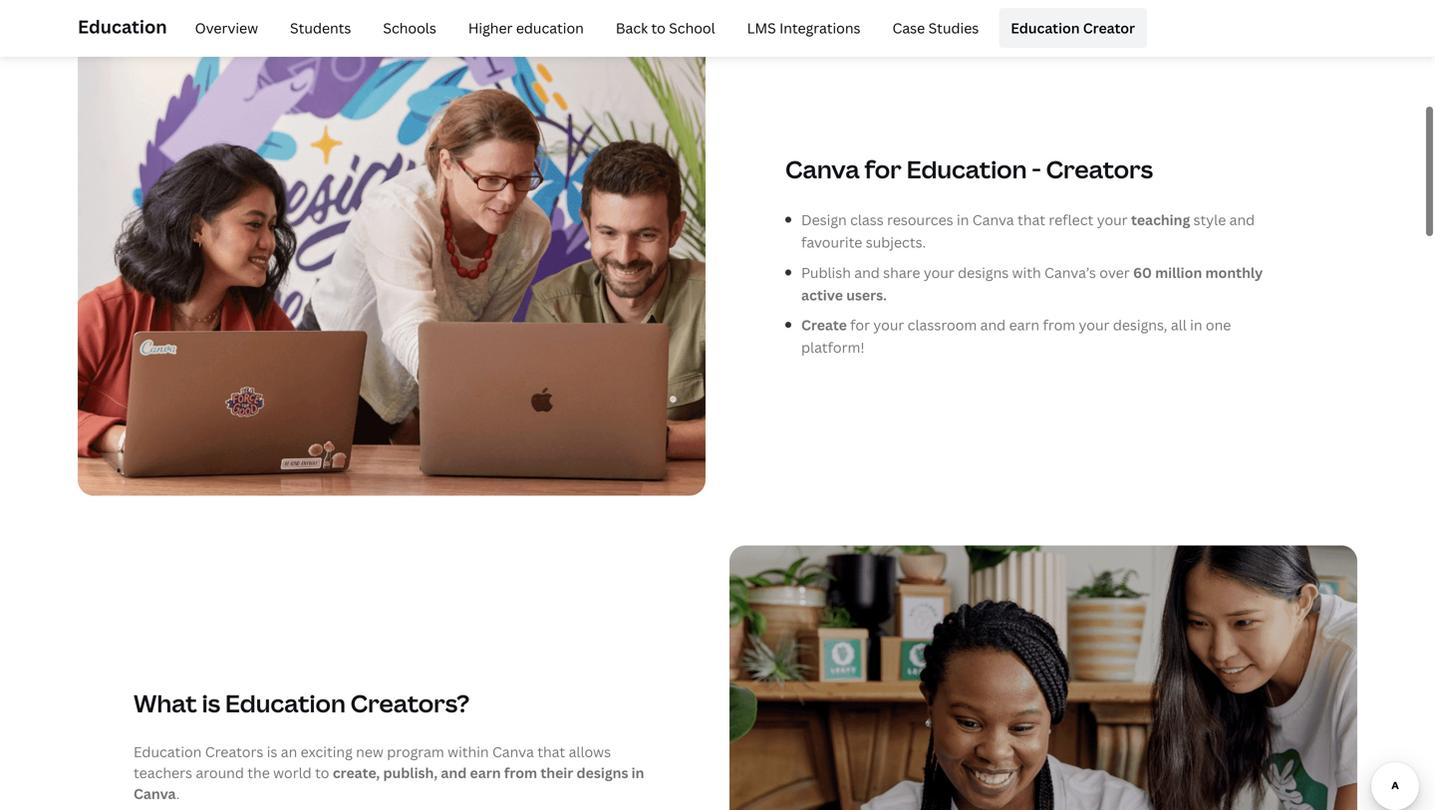 Task type: describe. For each thing, give the bounding box(es) containing it.
earn inside for your classroom and earn from your designs, all in one platform!
[[1009, 316, 1040, 335]]

design class resources in canva that reflect your teaching
[[801, 210, 1194, 229]]

integrations
[[780, 18, 861, 37]]

education for education creator
[[1011, 18, 1080, 37]]

lms
[[747, 18, 776, 37]]

what is education creators?
[[134, 687, 470, 720]]

creators inside education creators is an exciting new program within canva that allows teachers around the world to
[[205, 742, 263, 761]]

create, publish, and earn from their designs in canva
[[134, 763, 644, 803]]

teachers
[[134, 763, 192, 782]]

0 horizontal spatial is
[[202, 687, 220, 720]]

new
[[356, 742, 384, 761]]

is inside education creators is an exciting new program within canva that allows teachers around the world to
[[267, 742, 277, 761]]

create
[[801, 316, 850, 335]]

canva for education - creators
[[785, 153, 1153, 185]]

your left designs,
[[1079, 316, 1110, 335]]

their
[[541, 763, 573, 782]]

reflect
[[1049, 210, 1094, 229]]

school
[[669, 18, 715, 37]]

class
[[850, 210, 884, 229]]

favourite
[[801, 233, 862, 252]]

and up 'users.'
[[854, 263, 880, 282]]

case studies link
[[881, 8, 991, 48]]

back to school
[[616, 18, 715, 37]]

schools link
[[371, 8, 448, 48]]

education creator link
[[999, 8, 1147, 48]]

users.
[[846, 285, 887, 304]]

creators?
[[351, 687, 470, 720]]

style and favourite subjects.
[[801, 210, 1255, 252]]

exciting
[[301, 742, 353, 761]]

-
[[1032, 153, 1041, 185]]

earn inside the create, publish, and earn from their designs in canva
[[470, 763, 501, 782]]

.
[[176, 784, 180, 803]]

0 vertical spatial creators
[[1046, 153, 1153, 185]]

and inside style and favourite subjects.
[[1230, 210, 1255, 229]]

overview
[[195, 18, 258, 37]]

overview link
[[183, 8, 270, 48]]

for your classroom and earn from your designs, all in one platform!
[[801, 316, 1231, 357]]

case studies
[[893, 18, 979, 37]]

to inside menu bar
[[651, 18, 666, 37]]

with
[[1012, 263, 1041, 282]]

resources
[[887, 210, 954, 229]]

active
[[801, 285, 843, 304]]

canva's
[[1045, 263, 1096, 282]]

to inside education creators is an exciting new program within canva that allows teachers around the world to
[[315, 763, 329, 782]]

design
[[801, 210, 847, 229]]

education
[[516, 18, 584, 37]]

an
[[281, 742, 297, 761]]

subjects.
[[866, 233, 926, 252]]

lms integrations link
[[735, 8, 873, 48]]

allows
[[569, 742, 611, 761]]

create,
[[333, 763, 380, 782]]

canva inside education creators is an exciting new program within canva that allows teachers around the world to
[[492, 742, 534, 761]]

style
[[1194, 210, 1226, 229]]

that inside education creators is an exciting new program within canva that allows teachers around the world to
[[537, 742, 565, 761]]

publish,
[[383, 763, 438, 782]]

and inside the create, publish, and earn from their designs in canva
[[441, 763, 467, 782]]

the
[[247, 763, 270, 782]]



Task type: vqa. For each thing, say whether or not it's contained in the screenshot.
Canva within Education Creators is an exciting new program within Canva that allows teachers around the world to
yes



Task type: locate. For each thing, give the bounding box(es) containing it.
is right 'what'
[[202, 687, 220, 720]]

creators
[[1046, 153, 1153, 185], [205, 742, 263, 761]]

students
[[290, 18, 351, 37]]

back
[[616, 18, 648, 37]]

your down 'users.'
[[874, 316, 904, 335]]

from inside for your classroom and earn from your designs, all in one platform!
[[1043, 316, 1076, 335]]

higher education
[[468, 18, 584, 37]]

0 vertical spatial in
[[957, 210, 969, 229]]

that left reflect
[[1018, 210, 1046, 229]]

around
[[196, 763, 244, 782]]

0 horizontal spatial that
[[537, 742, 565, 761]]

classroom
[[908, 316, 977, 335]]

canva up "design"
[[785, 153, 860, 185]]

canva
[[785, 153, 860, 185], [973, 210, 1014, 229], [492, 742, 534, 761], [134, 784, 176, 803]]

higher education link
[[456, 8, 596, 48]]

what
[[134, 687, 197, 720]]

and right classroom
[[980, 316, 1006, 335]]

education collab image
[[78, 25, 706, 496]]

education for education creators is an exciting new program within canva that allows teachers around the world to
[[134, 742, 202, 761]]

platform!
[[801, 338, 865, 357]]

and down within
[[441, 763, 467, 782]]

studies
[[929, 18, 979, 37]]

from down 60 million monthly active users.
[[1043, 316, 1076, 335]]

education for education
[[78, 14, 167, 39]]

from
[[1043, 316, 1076, 335], [504, 763, 537, 782]]

monthly
[[1206, 263, 1263, 282]]

designs left with
[[958, 263, 1009, 282]]

1 horizontal spatial designs
[[958, 263, 1009, 282]]

1 horizontal spatial earn
[[1009, 316, 1040, 335]]

one
[[1206, 316, 1231, 335]]

1 horizontal spatial from
[[1043, 316, 1076, 335]]

0 horizontal spatial creators
[[205, 742, 263, 761]]

education templates image
[[730, 546, 1358, 810]]

1 horizontal spatial that
[[1018, 210, 1046, 229]]

in right the resources
[[957, 210, 969, 229]]

menu bar containing overview
[[175, 8, 1147, 48]]

for inside for your classroom and earn from your designs, all in one platform!
[[850, 316, 870, 335]]

1 vertical spatial in
[[1190, 316, 1203, 335]]

case
[[893, 18, 925, 37]]

creators up around
[[205, 742, 263, 761]]

designs,
[[1113, 316, 1168, 335]]

0 vertical spatial designs
[[958, 263, 1009, 282]]

0 vertical spatial to
[[651, 18, 666, 37]]

designs
[[958, 263, 1009, 282], [577, 763, 628, 782]]

0 horizontal spatial earn
[[470, 763, 501, 782]]

lms integrations
[[747, 18, 861, 37]]

1 horizontal spatial is
[[267, 742, 277, 761]]

world
[[273, 763, 312, 782]]

is
[[202, 687, 220, 720], [267, 742, 277, 761]]

education inside education creator 'link'
[[1011, 18, 1080, 37]]

in
[[957, 210, 969, 229], [1190, 316, 1203, 335], [632, 763, 644, 782]]

is left an
[[267, 742, 277, 761]]

1 horizontal spatial in
[[957, 210, 969, 229]]

students link
[[278, 8, 363, 48]]

in inside for your classroom and earn from your designs, all in one platform!
[[1190, 316, 1203, 335]]

0 horizontal spatial in
[[632, 763, 644, 782]]

million
[[1155, 263, 1202, 282]]

1 vertical spatial is
[[267, 742, 277, 761]]

60 million monthly active users.
[[801, 263, 1263, 304]]

teaching
[[1131, 210, 1190, 229]]

higher
[[468, 18, 513, 37]]

your right reflect
[[1097, 210, 1128, 229]]

and inside for your classroom and earn from your designs, all in one platform!
[[980, 316, 1006, 335]]

1 horizontal spatial to
[[651, 18, 666, 37]]

education creators is an exciting new program within canva that allows teachers around the world to
[[134, 742, 611, 782]]

within
[[448, 742, 489, 761]]

in right their
[[632, 763, 644, 782]]

that up their
[[537, 742, 565, 761]]

1 vertical spatial earn
[[470, 763, 501, 782]]

2 horizontal spatial in
[[1190, 316, 1203, 335]]

earn down 60 million monthly active users.
[[1009, 316, 1040, 335]]

from left their
[[504, 763, 537, 782]]

1 vertical spatial creators
[[205, 742, 263, 761]]

0 vertical spatial for
[[865, 153, 902, 185]]

from inside the create, publish, and earn from their designs in canva
[[504, 763, 537, 782]]

0 vertical spatial that
[[1018, 210, 1046, 229]]

that
[[1018, 210, 1046, 229], [537, 742, 565, 761]]

to right back
[[651, 18, 666, 37]]

education creator
[[1011, 18, 1135, 37]]

0 horizontal spatial designs
[[577, 763, 628, 782]]

for down 'users.'
[[850, 316, 870, 335]]

creator
[[1083, 18, 1135, 37]]

in inside the create, publish, and earn from their designs in canva
[[632, 763, 644, 782]]

creators up reflect
[[1046, 153, 1153, 185]]

and right "style"
[[1230, 210, 1255, 229]]

1 vertical spatial for
[[850, 316, 870, 335]]

designs inside the create, publish, and earn from their designs in canva
[[577, 763, 628, 782]]

1 vertical spatial that
[[537, 742, 565, 761]]

earn down within
[[470, 763, 501, 782]]

to
[[651, 18, 666, 37], [315, 763, 329, 782]]

canva down teachers
[[134, 784, 176, 803]]

over
[[1100, 263, 1130, 282]]

1 vertical spatial to
[[315, 763, 329, 782]]

0 horizontal spatial from
[[504, 763, 537, 782]]

your right share in the top of the page
[[924, 263, 955, 282]]

in right all
[[1190, 316, 1203, 335]]

for
[[865, 153, 902, 185], [850, 316, 870, 335]]

0 vertical spatial earn
[[1009, 316, 1040, 335]]

0 vertical spatial from
[[1043, 316, 1076, 335]]

1 vertical spatial designs
[[577, 763, 628, 782]]

education inside education creators is an exciting new program within canva that allows teachers around the world to
[[134, 742, 202, 761]]

for up class
[[865, 153, 902, 185]]

0 vertical spatial is
[[202, 687, 220, 720]]

canva down canva for education - creators on the right top
[[973, 210, 1014, 229]]

60
[[1133, 263, 1152, 282]]

1 vertical spatial from
[[504, 763, 537, 782]]

canva right within
[[492, 742, 534, 761]]

program
[[387, 742, 444, 761]]

to down exciting
[[315, 763, 329, 782]]

1 horizontal spatial creators
[[1046, 153, 1153, 185]]

your
[[1097, 210, 1128, 229], [924, 263, 955, 282], [874, 316, 904, 335], [1079, 316, 1110, 335]]

all
[[1171, 316, 1187, 335]]

publish and share your designs with canva's over
[[801, 263, 1133, 282]]

earn
[[1009, 316, 1040, 335], [470, 763, 501, 782]]

0 horizontal spatial to
[[315, 763, 329, 782]]

2 vertical spatial in
[[632, 763, 644, 782]]

and
[[1230, 210, 1255, 229], [854, 263, 880, 282], [980, 316, 1006, 335], [441, 763, 467, 782]]

canva inside the create, publish, and earn from their designs in canva
[[134, 784, 176, 803]]

schools
[[383, 18, 436, 37]]

designs down allows
[[577, 763, 628, 782]]

education
[[78, 14, 167, 39], [1011, 18, 1080, 37], [907, 153, 1027, 185], [225, 687, 346, 720], [134, 742, 202, 761]]

share
[[883, 263, 920, 282]]

back to school link
[[604, 8, 727, 48]]

menu bar
[[175, 8, 1147, 48]]

publish
[[801, 263, 851, 282]]



